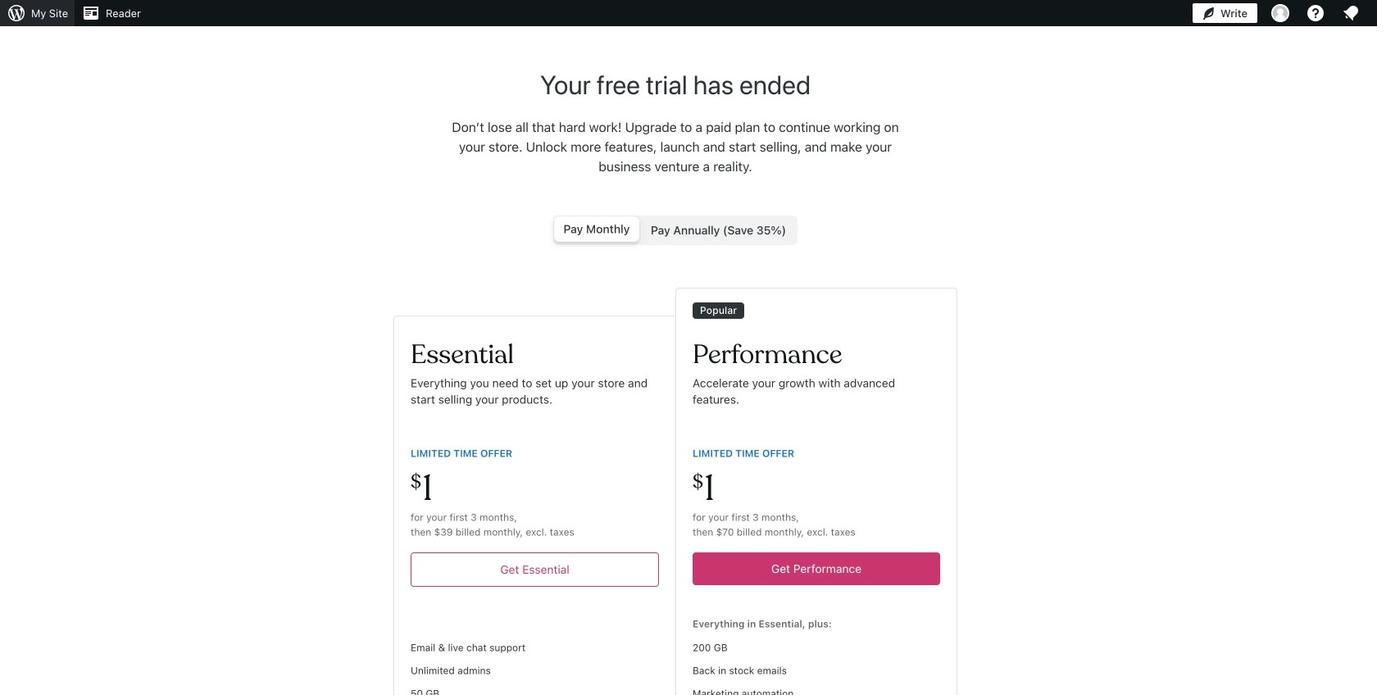 Task type: vqa. For each thing, say whether or not it's contained in the screenshot.
the Manage your notifications "image"
yes



Task type: locate. For each thing, give the bounding box(es) containing it.
list item
[[1370, 84, 1377, 161], [1370, 161, 1377, 237], [1370, 237, 1377, 298]]

2 list item from the top
[[1370, 161, 1377, 237]]

help image
[[1306, 3, 1326, 23]]

main content
[[249, 65, 1102, 695]]

None radio
[[641, 217, 796, 244]]

manage your notifications image
[[1341, 3, 1361, 23]]

None radio
[[554, 216, 639, 242]]

option group
[[553, 216, 798, 245]]



Task type: describe. For each thing, give the bounding box(es) containing it.
3 list item from the top
[[1370, 237, 1377, 298]]

1 list item from the top
[[1370, 84, 1377, 161]]

my profile image
[[1272, 4, 1290, 22]]



